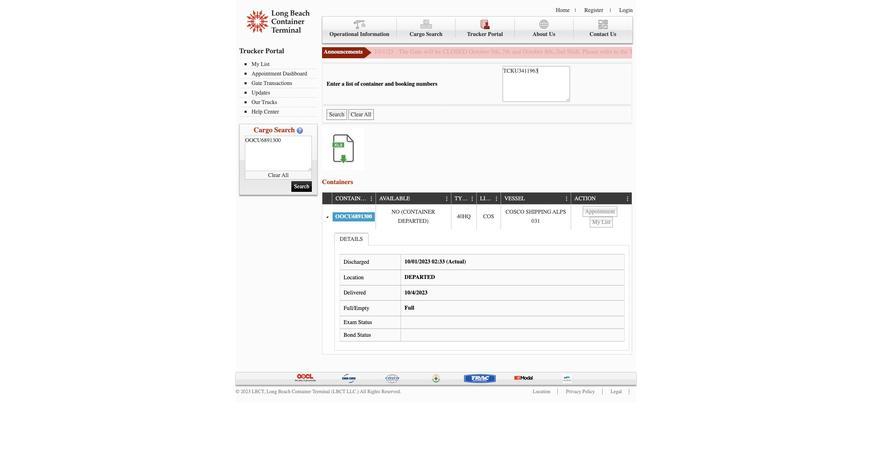 Task type: vqa. For each thing, say whether or not it's contained in the screenshot.
Trucker inside "Menu Bar"
yes



Task type: describe. For each thing, give the bounding box(es) containing it.
llc.)
[[347, 389, 359, 395]]

transactions
[[264, 80, 292, 86]]

1 vertical spatial and
[[385, 81, 394, 87]]

bond status
[[344, 332, 371, 338]]

register
[[585, 7, 604, 13]]

1 | from the left
[[576, 7, 577, 13]]

truck
[[630, 48, 645, 55]]

cosco shipping alps 031 cell
[[501, 205, 571, 229]]

login link
[[620, 7, 633, 13]]

cosco shipping alps 031
[[506, 209, 567, 224]]

details
[[743, 48, 760, 55]]

announcements
[[324, 49, 363, 55]]

Enter container numbers and/ or booking numbers. Press ESC to reset input box text field
[[503, 66, 570, 102]]

menu bar containing operational information
[[322, 16, 633, 43]]

clear
[[268, 172, 281, 178]]

40hq cell
[[451, 205, 477, 229]]

legal link
[[611, 389, 623, 395]]

details
[[340, 236, 363, 242]]

privacy policy link
[[567, 389, 596, 395]]

full/empty
[[344, 305, 370, 311]]

5th,
[[491, 48, 501, 55]]

available column header
[[376, 193, 451, 205]]

line link
[[481, 193, 497, 204]]

trucks
[[262, 99, 277, 105]]

container
[[292, 389, 311, 395]]

the
[[399, 48, 409, 55]]

10/01/2023
[[405, 259, 431, 265]]

our trucks link
[[245, 99, 317, 105]]

operational information link
[[323, 18, 397, 38]]

list
[[346, 81, 354, 87]]

my
[[252, 61, 260, 67]]

trucker portal link
[[456, 18, 515, 38]]

1 october from the left
[[469, 48, 490, 55]]

us for about us
[[550, 31, 556, 37]]

legal
[[611, 389, 623, 395]]

gate transactions link
[[245, 80, 317, 86]]

1 vertical spatial search
[[275, 126, 295, 134]]

long
[[267, 389, 277, 395]]

shift.
[[568, 48, 582, 55]]

cos cell
[[477, 205, 501, 229]]

login
[[620, 7, 633, 13]]

updates
[[252, 90, 270, 96]]

about us
[[533, 31, 556, 37]]

details tab
[[335, 233, 369, 245]]

beach
[[278, 389, 291, 395]]

please
[[583, 48, 599, 55]]

action column header
[[571, 193, 632, 205]]

gate
[[731, 48, 742, 55]]

tree grid containing container
[[323, 193, 632, 354]]

updates link
[[245, 90, 317, 96]]

no (container departed)
[[392, 209, 436, 224]]

cosco
[[506, 209, 525, 215]]

line
[[481, 196, 493, 202]]

privacy policy
[[567, 389, 596, 395]]

no
[[392, 209, 400, 215]]

edit column settings image for line
[[494, 196, 500, 202]]

all inside button
[[282, 172, 289, 178]]

departed
[[405, 274, 435, 280]]

2 october from the left
[[523, 48, 544, 55]]

edit column settings image for vessel
[[565, 196, 570, 202]]

40hq
[[457, 213, 471, 220]]

page
[[690, 48, 702, 55]]

edit column settings image for available
[[445, 196, 450, 202]]

lbct,
[[252, 389, 266, 395]]

row containing container
[[323, 193, 632, 205]]

7th
[[503, 48, 511, 55]]

contact us link
[[574, 18, 633, 38]]

action link
[[575, 193, 600, 204]]

available link
[[380, 193, 414, 204]]

alps
[[553, 209, 567, 215]]

status for bond status
[[358, 332, 371, 338]]

1 vertical spatial portal
[[266, 47, 284, 55]]

web
[[677, 48, 688, 55]]

location link
[[533, 389, 551, 395]]

Enter container numbers and/ or booking numbers.  text field
[[245, 136, 312, 171]]

1 horizontal spatial all
[[360, 389, 367, 395]]

portal inside menu bar
[[488, 31, 504, 37]]

privacy
[[567, 389, 582, 395]]

edit column settings image for type
[[470, 196, 476, 202]]

02:33
[[432, 259, 445, 265]]

closed
[[443, 48, 468, 55]]

reserved.
[[382, 389, 402, 395]]

cos
[[484, 213, 495, 220]]

container
[[361, 81, 384, 87]]

container column header
[[332, 193, 376, 205]]

2023
[[241, 389, 251, 395]]

appointment
[[252, 71, 282, 77]]

trucker inside menu bar
[[468, 31, 487, 37]]

operational information
[[330, 31, 390, 37]]

1 horizontal spatial gate
[[410, 48, 422, 55]]



Task type: locate. For each thing, give the bounding box(es) containing it.
2 edit column settings image from the left
[[470, 196, 476, 202]]

policy
[[583, 389, 596, 395]]

appointment dashboard link
[[245, 71, 317, 77]]

help
[[252, 109, 263, 115]]

discharged
[[344, 259, 370, 265]]

0 vertical spatial portal
[[488, 31, 504, 37]]

1 horizontal spatial the
[[770, 48, 778, 55]]

1 horizontal spatial location
[[533, 389, 551, 395]]

2 horizontal spatial gate
[[647, 48, 659, 55]]

10/1/23 the gate will be closed october 5th, 7th and october 8th, 2nd shift. please refer to the truck gate hours web page for further gate details for the week.
[[375, 48, 795, 55]]

action
[[575, 196, 596, 202]]

1 horizontal spatial trucker
[[468, 31, 487, 37]]

us right contact
[[611, 31, 617, 37]]

0 horizontal spatial cargo search
[[254, 126, 295, 134]]

search inside menu bar
[[427, 31, 443, 37]]

0 horizontal spatial trucker
[[239, 47, 264, 55]]

vessel
[[505, 196, 526, 202]]

gate right truck
[[647, 48, 659, 55]]

10/1/23
[[375, 48, 394, 55]]

1 horizontal spatial cargo search
[[410, 31, 443, 37]]

2 us from the left
[[611, 31, 617, 37]]

october
[[469, 48, 490, 55], [523, 48, 544, 55]]

search down help center 'link'
[[275, 126, 295, 134]]

october left 8th,
[[523, 48, 544, 55]]

home
[[556, 7, 570, 13]]

help center link
[[245, 109, 317, 115]]

row containing no (container departed)
[[323, 205, 632, 229]]

exam status
[[344, 319, 372, 325]]

the left the week.
[[770, 48, 778, 55]]

cargo search link
[[397, 18, 456, 38]]

1 vertical spatial trucker
[[239, 47, 264, 55]]

edit column settings image inside available column header
[[445, 196, 450, 202]]

week.
[[780, 48, 795, 55]]

row
[[323, 193, 632, 205], [323, 205, 632, 229]]

type column header
[[451, 193, 477, 205]]

about
[[533, 31, 548, 37]]

edit column settings image inside the 'container' column header
[[369, 196, 375, 202]]

of
[[355, 81, 360, 87]]

1 horizontal spatial october
[[523, 48, 544, 55]]

1 the from the left
[[621, 48, 629, 55]]

4 edit column settings image from the left
[[565, 196, 570, 202]]

0 horizontal spatial location
[[344, 274, 364, 281]]

departed)
[[399, 218, 429, 224]]

1 horizontal spatial edit column settings image
[[626, 196, 631, 202]]

1 for from the left
[[703, 48, 711, 55]]

cargo down help
[[254, 126, 273, 134]]

gate
[[410, 48, 422, 55], [647, 48, 659, 55], [252, 80, 262, 86]]

1 vertical spatial location
[[533, 389, 551, 395]]

operational
[[330, 31, 359, 37]]

031
[[532, 218, 541, 224]]

us for contact us
[[611, 31, 617, 37]]

bond
[[344, 332, 356, 338]]

contact
[[590, 31, 609, 37]]

available
[[380, 196, 410, 202]]

tab list containing details
[[333, 231, 632, 352]]

©
[[236, 389, 240, 395]]

1 us from the left
[[550, 31, 556, 37]]

10/01/2023 02:33 (actual)
[[405, 259, 466, 265]]

a
[[342, 81, 345, 87]]

search up be
[[427, 31, 443, 37]]

1 vertical spatial trucker portal
[[239, 47, 284, 55]]

location up delivered
[[344, 274, 364, 281]]

status for exam status
[[359, 319, 372, 325]]

location inside tab list
[[344, 274, 364, 281]]

1 horizontal spatial for
[[761, 48, 769, 55]]

cargo search down center
[[254, 126, 295, 134]]

0 vertical spatial and
[[512, 48, 522, 55]]

trucker up my
[[239, 47, 264, 55]]

trucker up closed
[[468, 31, 487, 37]]

portal up 5th,
[[488, 31, 504, 37]]

3 edit column settings image from the left
[[494, 196, 500, 202]]

trucker portal up list
[[239, 47, 284, 55]]

enter
[[327, 81, 341, 87]]

cell
[[571, 205, 632, 229]]

0 horizontal spatial cargo
[[254, 126, 273, 134]]

2 row from the top
[[323, 205, 632, 229]]

rights
[[368, 389, 381, 395]]

and left booking
[[385, 81, 394, 87]]

no (container departed) cell
[[376, 205, 451, 229]]

edit column settings image inside type "column header"
[[470, 196, 476, 202]]

1 horizontal spatial trucker portal
[[468, 31, 504, 37]]

further
[[712, 48, 729, 55]]

location left privacy
[[533, 389, 551, 395]]

1 edit column settings image from the left
[[445, 196, 450, 202]]

register link
[[585, 7, 604, 13]]

edit column settings image for container
[[369, 196, 375, 202]]

vessel column header
[[501, 193, 571, 205]]

8th,
[[545, 48, 555, 55]]

0 horizontal spatial menu bar
[[239, 60, 321, 117]]

1 horizontal spatial menu bar
[[322, 16, 633, 43]]

about us link
[[515, 18, 574, 38]]

row group
[[323, 205, 632, 354]]

all right clear
[[282, 172, 289, 178]]

edit column settings image
[[445, 196, 450, 202], [626, 196, 631, 202]]

0 vertical spatial trucker
[[468, 31, 487, 37]]

edit column settings image for action
[[626, 196, 631, 202]]

0 vertical spatial search
[[427, 31, 443, 37]]

my list appointment dashboard gate transactions updates our trucks help center
[[252, 61, 307, 115]]

0 horizontal spatial october
[[469, 48, 490, 55]]

1 horizontal spatial cargo
[[410, 31, 425, 37]]

delivered
[[344, 290, 366, 296]]

gate up updates
[[252, 80, 262, 86]]

cargo up will
[[410, 31, 425, 37]]

0 horizontal spatial and
[[385, 81, 394, 87]]

| right home
[[576, 7, 577, 13]]

trucker portal
[[468, 31, 504, 37], [239, 47, 284, 55]]

our
[[252, 99, 261, 105]]

0 horizontal spatial trucker portal
[[239, 47, 284, 55]]

1 horizontal spatial portal
[[488, 31, 504, 37]]

0 vertical spatial all
[[282, 172, 289, 178]]

line column header
[[477, 193, 501, 205]]

edit column settings image up alps
[[565, 196, 570, 202]]

0 vertical spatial menu bar
[[322, 16, 633, 43]]

1 vertical spatial cargo
[[254, 126, 273, 134]]

numbers
[[417, 81, 438, 87]]

0 horizontal spatial gate
[[252, 80, 262, 86]]

status
[[359, 319, 372, 325], [358, 332, 371, 338]]

1 row from the top
[[323, 193, 632, 205]]

all right llc.)
[[360, 389, 367, 395]]

container
[[336, 196, 368, 202]]

0 vertical spatial location
[[344, 274, 364, 281]]

dashboard
[[283, 71, 307, 77]]

trucker portal up 5th,
[[468, 31, 504, 37]]

list
[[261, 61, 270, 67]]

be
[[435, 48, 441, 55]]

edit column settings image inside action column header
[[626, 196, 631, 202]]

edit column settings image inside line column header
[[494, 196, 500, 202]]

cargo search
[[410, 31, 443, 37], [254, 126, 295, 134]]

clear all button
[[245, 171, 312, 180]]

for right details
[[761, 48, 769, 55]]

2 edit column settings image from the left
[[626, 196, 631, 202]]

my list link
[[245, 61, 317, 67]]

tab list inside row group
[[333, 231, 632, 352]]

row group containing no (container departed)
[[323, 205, 632, 354]]

status up the bond status
[[359, 319, 372, 325]]

2 the from the left
[[770, 48, 778, 55]]

(lbct
[[332, 389, 346, 395]]

us
[[550, 31, 556, 37], [611, 31, 617, 37]]

portal up my list "link"
[[266, 47, 284, 55]]

| left login on the right top of the page
[[611, 7, 612, 13]]

october left 5th,
[[469, 48, 490, 55]]

0 vertical spatial trucker portal
[[468, 31, 504, 37]]

terminal
[[313, 389, 330, 395]]

2 | from the left
[[611, 7, 612, 13]]

0 vertical spatial status
[[359, 319, 372, 325]]

edit column settings image right type
[[470, 196, 476, 202]]

cargo
[[410, 31, 425, 37], [254, 126, 273, 134]]

0 horizontal spatial us
[[550, 31, 556, 37]]

1 vertical spatial cargo search
[[254, 126, 295, 134]]

0 horizontal spatial for
[[703, 48, 711, 55]]

container link
[[336, 193, 372, 204]]

containers
[[322, 178, 354, 186]]

edit column settings image right container
[[369, 196, 375, 202]]

menu bar containing my list
[[239, 60, 321, 117]]

booking
[[396, 81, 415, 87]]

0 vertical spatial cargo
[[410, 31, 425, 37]]

cargo inside cargo search link
[[410, 31, 425, 37]]

0 horizontal spatial edit column settings image
[[445, 196, 450, 202]]

0 horizontal spatial the
[[621, 48, 629, 55]]

0 horizontal spatial portal
[[266, 47, 284, 55]]

(actual)
[[447, 259, 466, 265]]

None button
[[349, 109, 374, 120], [583, 206, 618, 217], [591, 217, 614, 227], [349, 109, 374, 120], [583, 206, 618, 217], [591, 217, 614, 227]]

menu bar
[[322, 16, 633, 43], [239, 60, 321, 117]]

1 edit column settings image from the left
[[369, 196, 375, 202]]

center
[[264, 109, 279, 115]]

None submit
[[327, 109, 347, 120], [292, 181, 312, 192], [327, 109, 347, 120], [292, 181, 312, 192]]

type link
[[455, 193, 473, 204]]

tree grid
[[323, 193, 632, 354]]

type
[[455, 196, 469, 202]]

us right the about
[[550, 31, 556, 37]]

oocu6891300 cell
[[332, 205, 376, 229]]

oocu6891300
[[336, 213, 372, 220]]

1 horizontal spatial us
[[611, 31, 617, 37]]

refer
[[601, 48, 613, 55]]

hours
[[660, 48, 676, 55]]

2 for from the left
[[761, 48, 769, 55]]

(container
[[402, 209, 436, 215]]

gate right the
[[410, 48, 422, 55]]

and right 7th
[[512, 48, 522, 55]]

exam
[[344, 319, 357, 325]]

information
[[360, 31, 390, 37]]

edit column settings image inside vessel column header
[[565, 196, 570, 202]]

10/4/2023
[[405, 289, 428, 296]]

0 horizontal spatial |
[[576, 7, 577, 13]]

home link
[[556, 7, 570, 13]]

© 2023 lbct, long beach container terminal (lbct llc.) all rights reserved.
[[236, 389, 402, 395]]

for right 'page'
[[703, 48, 711, 55]]

portal
[[488, 31, 504, 37], [266, 47, 284, 55]]

1 horizontal spatial search
[[427, 31, 443, 37]]

0 horizontal spatial all
[[282, 172, 289, 178]]

for
[[703, 48, 711, 55], [761, 48, 769, 55]]

and
[[512, 48, 522, 55], [385, 81, 394, 87]]

tab list
[[333, 231, 632, 352]]

1 horizontal spatial |
[[611, 7, 612, 13]]

vessel link
[[505, 193, 529, 204]]

cargo search up will
[[410, 31, 443, 37]]

gate inside my list appointment dashboard gate transactions updates our trucks help center
[[252, 80, 262, 86]]

1 vertical spatial all
[[360, 389, 367, 395]]

status down exam status
[[358, 332, 371, 338]]

edit column settings image right line
[[494, 196, 500, 202]]

0 vertical spatial cargo search
[[410, 31, 443, 37]]

the right to
[[621, 48, 629, 55]]

contact us
[[590, 31, 617, 37]]

1 vertical spatial menu bar
[[239, 60, 321, 117]]

0 horizontal spatial search
[[275, 126, 295, 134]]

shipping
[[526, 209, 552, 215]]

1 horizontal spatial and
[[512, 48, 522, 55]]

1 vertical spatial status
[[358, 332, 371, 338]]

edit column settings image
[[369, 196, 375, 202], [470, 196, 476, 202], [494, 196, 500, 202], [565, 196, 570, 202]]



